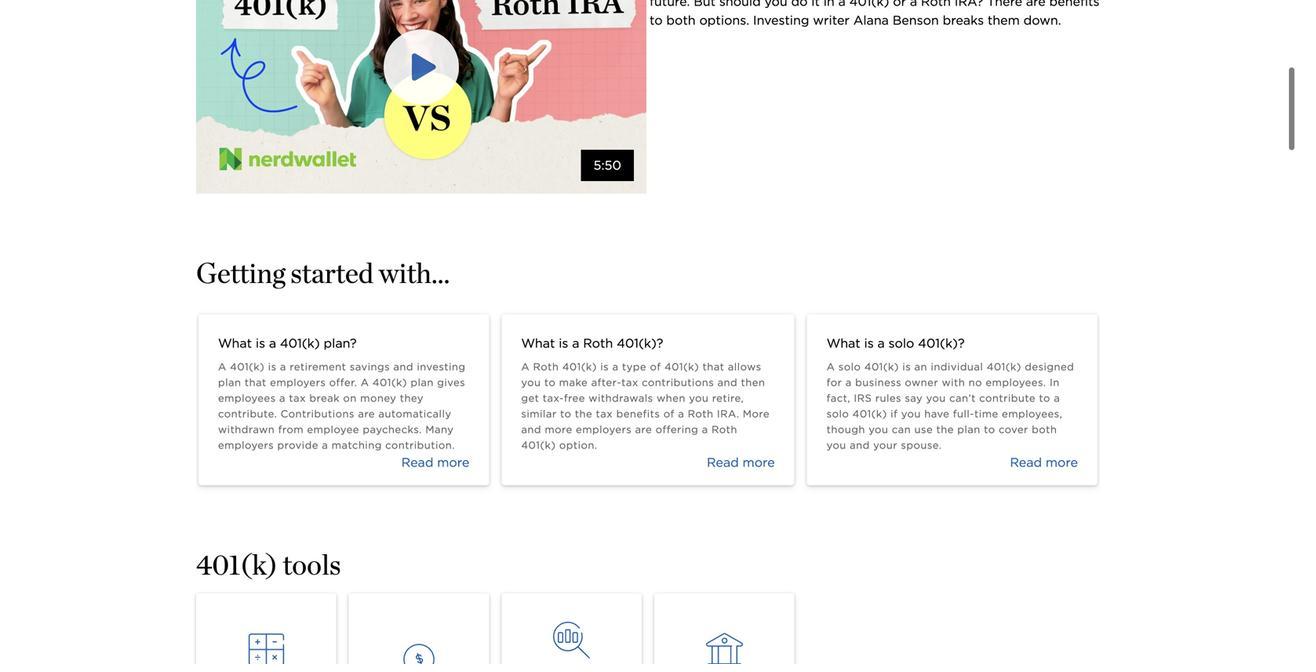 Task type: describe. For each thing, give the bounding box(es) containing it.
use
[[915, 424, 933, 436]]

business
[[856, 377, 902, 389]]

you down contributions
[[689, 392, 709, 405]]

a down in
[[1054, 392, 1061, 405]]

what for what is a 401(k) plan?
[[218, 336, 252, 351]]

5:50 button
[[196, 0, 647, 194]]

contributions
[[642, 377, 714, 389]]

savings
[[350, 361, 390, 373]]

401(k) left tools
[[196, 548, 278, 582]]

a up the business
[[878, 336, 885, 351]]

in
[[1050, 377, 1060, 389]]

time
[[975, 408, 999, 420]]

have
[[925, 408, 950, 420]]

offering
[[656, 424, 699, 436]]

a down employee
[[322, 439, 328, 452]]

you up your
[[869, 424, 889, 436]]

irs
[[854, 392, 872, 405]]

0 vertical spatial employers
[[270, 377, 326, 389]]

getting started with...
[[196, 256, 450, 290]]

automatically
[[379, 408, 452, 420]]

401(k) up make
[[563, 361, 597, 373]]

say
[[905, 392, 923, 405]]

read more for what is a roth 401(k)?
[[707, 455, 775, 470]]

employees
[[218, 392, 276, 405]]

play image
[[401, 45, 445, 89]]

employee
[[307, 424, 360, 436]]

and up retire,
[[718, 377, 738, 389]]

the inside "a roth 401(k) is a type of 401(k) that allows you to make after-tax contributions and then get tax-free withdrawals when you retire, similar to the tax benefits of a roth ira. more and more employers are offering a roth 401(k) option."
[[575, 408, 593, 420]]

a right offering
[[702, 424, 709, 436]]

gives
[[437, 377, 466, 389]]

that inside "a roth 401(k) is a type of 401(k) that allows you to make after-tax contributions and then get tax-free withdrawals when you retire, similar to the tax benefits of a roth ira. more and more employers are offering a roth 401(k) option."
[[703, 361, 725, 373]]

contribute
[[980, 392, 1036, 405]]

roth up the tax-
[[533, 361, 559, 373]]

a up make
[[572, 336, 580, 351]]

a up "employees"
[[269, 336, 276, 351]]

on
[[343, 392, 357, 405]]

plan?
[[324, 336, 357, 351]]

401(k) up employees. at the right
[[987, 361, 1022, 373]]

401(k) up the money
[[373, 377, 407, 389]]

to down time
[[984, 424, 996, 436]]

a 401(k) is a retirement savings and investing plan that employers offer. a 401(k) plan gives employees a tax break on money they contribute. contributions are automatically withdrawn from employee paychecks. many employers provide a matching contribution.
[[218, 361, 466, 452]]

you down though
[[827, 439, 847, 452]]

read more for what is a 401(k) plan?
[[402, 455, 470, 470]]

401(k) down irs
[[853, 408, 888, 420]]

a solo 401(k) is an individual 401(k) designed for a business owner with no employees. in fact, irs rules say you can't contribute to a solo 401(k) if you have full-time employees, though you can use the plan to cover both you and your spouse.
[[827, 361, 1075, 452]]

401(k) up contributions
[[665, 361, 699, 373]]

1 vertical spatial solo
[[839, 361, 861, 373]]

to down free
[[560, 408, 572, 420]]

option.
[[560, 439, 598, 452]]

what is a 401(k) plan?
[[218, 336, 357, 351]]

a for what is a roth 401(k)?
[[521, 361, 530, 373]]

rules
[[876, 392, 902, 405]]

paychecks.
[[363, 424, 422, 436]]

a up offering
[[678, 408, 685, 420]]

what for what is a roth 401(k)?
[[521, 336, 555, 351]]

from
[[278, 424, 304, 436]]

what is a roth 401(k)?
[[521, 336, 664, 351]]

0 horizontal spatial plan
[[218, 377, 241, 389]]

a roth 401(k) is a type of 401(k) that allows you to make after-tax contributions and then get tax-free withdrawals when you retire, similar to the tax benefits of a roth ira. more and more employers are offering a roth 401(k) option.
[[521, 361, 770, 452]]

401(k) up "employees"
[[230, 361, 265, 373]]

a up from in the left of the page
[[279, 392, 286, 405]]

retire,
[[713, 392, 744, 405]]

2 vertical spatial employers
[[218, 439, 274, 452]]

you up get
[[521, 377, 541, 389]]

2 horizontal spatial tax
[[622, 377, 639, 389]]

is up "employees"
[[256, 336, 265, 351]]

free
[[564, 392, 585, 405]]

for
[[827, 377, 843, 389]]

contribute.
[[218, 408, 277, 420]]

type
[[622, 361, 647, 373]]

more for what is a solo 401(k)?
[[1046, 455, 1079, 470]]

a down what is a 401(k) plan?
[[280, 361, 286, 373]]

read for what is a 401(k) plan?
[[402, 455, 434, 470]]

a down savings
[[361, 377, 369, 389]]

a right for
[[846, 377, 852, 389]]

401(k) up retirement
[[280, 336, 320, 351]]

and down similar on the left
[[521, 424, 542, 436]]

started
[[291, 256, 374, 290]]

roth up the 'after-'
[[583, 336, 613, 351]]

plan inside a solo 401(k) is an individual 401(k) designed for a business owner with no employees. in fact, irs rules say you can't contribute to a solo 401(k) if you have full-time employees, though you can use the plan to cover both you and your spouse.
[[958, 424, 981, 436]]

tax inside a 401(k) is a retirement savings and investing plan that employers offer. a 401(k) plan gives employees a tax break on money they contribute. contributions are automatically withdrawn from employee paychecks. many employers provide a matching contribution.
[[289, 392, 306, 405]]

contribution.
[[386, 439, 455, 452]]

is inside "a roth 401(k) is a type of 401(k) that allows you to make after-tax contributions and then get tax-free withdrawals when you retire, similar to the tax benefits of a roth ira. more and more employers are offering a roth 401(k) option."
[[601, 361, 609, 373]]

to up the tax-
[[545, 377, 556, 389]]

you down say
[[902, 408, 921, 420]]

is up the business
[[865, 336, 874, 351]]



Task type: locate. For each thing, give the bounding box(es) containing it.
are inside "a roth 401(k) is a type of 401(k) that allows you to make after-tax contributions and then get tax-free withdrawals when you retire, similar to the tax benefits of a roth ira. more and more employers are offering a roth 401(k) option."
[[635, 424, 652, 436]]

what
[[218, 336, 252, 351], [521, 336, 555, 351], [827, 336, 861, 351]]

more for what is a roth 401(k)?
[[743, 455, 775, 470]]

read down ira.
[[707, 455, 739, 470]]

employees,
[[1002, 408, 1063, 420]]

tax down withdrawals
[[596, 408, 613, 420]]

to down in
[[1040, 392, 1051, 405]]

a up get
[[521, 361, 530, 373]]

401(k)? up type
[[617, 336, 664, 351]]

more inside "a roth 401(k) is a type of 401(k) that allows you to make after-tax contributions and then get tax-free withdrawals when you retire, similar to the tax benefits of a roth ira. more and more employers are offering a roth 401(k) option."
[[545, 424, 573, 436]]

401(k)
[[280, 336, 320, 351], [230, 361, 265, 373], [563, 361, 597, 373], [665, 361, 699, 373], [865, 361, 899, 373], [987, 361, 1022, 373], [373, 377, 407, 389], [853, 408, 888, 420], [521, 439, 556, 452], [196, 548, 278, 582]]

read for what is a roth 401(k)?
[[707, 455, 739, 470]]

read more for what is a solo 401(k)?
[[1010, 455, 1079, 470]]

employers
[[270, 377, 326, 389], [576, 424, 632, 436], [218, 439, 274, 452]]

2 horizontal spatial what
[[827, 336, 861, 351]]

cover
[[999, 424, 1029, 436]]

withdrawn
[[218, 424, 275, 436]]

a up the 'after-'
[[613, 361, 619, 373]]

0 vertical spatial of
[[650, 361, 661, 373]]

plan up "employees"
[[218, 377, 241, 389]]

2 horizontal spatial read
[[1010, 455, 1042, 470]]

and up they
[[394, 361, 414, 373]]

is up make
[[559, 336, 569, 351]]

the
[[575, 408, 593, 420], [937, 424, 954, 436]]

an
[[915, 361, 928, 373]]

0 horizontal spatial what
[[218, 336, 252, 351]]

1 vertical spatial are
[[635, 424, 652, 436]]

0 horizontal spatial the
[[575, 408, 593, 420]]

solo down fact,
[[827, 408, 850, 420]]

401(k)? up individual
[[919, 336, 965, 351]]

3 what from the left
[[827, 336, 861, 351]]

plan
[[218, 377, 241, 389], [411, 377, 434, 389], [958, 424, 981, 436]]

1 horizontal spatial of
[[664, 408, 675, 420]]

tools
[[283, 548, 341, 582]]

though
[[827, 424, 866, 436]]

similar
[[521, 408, 557, 420]]

0 vertical spatial that
[[703, 361, 725, 373]]

the down free
[[575, 408, 593, 420]]

2 what from the left
[[521, 336, 555, 351]]

1 horizontal spatial read more
[[707, 455, 775, 470]]

401(k)? for what is a roth 401(k)?
[[617, 336, 664, 351]]

owner
[[905, 377, 939, 389]]

with...
[[379, 256, 450, 290]]

what up get
[[521, 336, 555, 351]]

plan up they
[[411, 377, 434, 389]]

plan down full- on the bottom of the page
[[958, 424, 981, 436]]

0 horizontal spatial read more
[[402, 455, 470, 470]]

break
[[310, 392, 340, 405]]

read down contribution. at the left bottom
[[402, 455, 434, 470]]

are
[[358, 408, 375, 420], [635, 424, 652, 436]]

1 vertical spatial of
[[664, 408, 675, 420]]

what up for
[[827, 336, 861, 351]]

more down similar on the left
[[545, 424, 573, 436]]

employers inside "a roth 401(k) is a type of 401(k) that allows you to make after-tax contributions and then get tax-free withdrawals when you retire, similar to the tax benefits of a roth ira. more and more employers are offering a roth 401(k) option."
[[576, 424, 632, 436]]

and inside a 401(k) is a retirement savings and investing plan that employers offer. a 401(k) plan gives employees a tax break on money they contribute. contributions are automatically withdrawn from employee paychecks. many employers provide a matching contribution.
[[394, 361, 414, 373]]

1 horizontal spatial are
[[635, 424, 652, 436]]

is down what is a 401(k) plan?
[[268, 361, 277, 373]]

2 vertical spatial solo
[[827, 408, 850, 420]]

that left allows
[[703, 361, 725, 373]]

1 horizontal spatial tax
[[596, 408, 613, 420]]

can't
[[950, 392, 976, 405]]

2 horizontal spatial plan
[[958, 424, 981, 436]]

can
[[892, 424, 911, 436]]

what up "employees"
[[218, 336, 252, 351]]

retirement
[[290, 361, 346, 373]]

employees.
[[986, 377, 1047, 389]]

1 horizontal spatial that
[[703, 361, 725, 373]]

2 vertical spatial tax
[[596, 408, 613, 420]]

more down the many
[[437, 455, 470, 470]]

spouse.
[[901, 439, 942, 452]]

your
[[874, 439, 898, 452]]

0 horizontal spatial that
[[245, 377, 267, 389]]

then
[[741, 377, 766, 389]]

1 horizontal spatial 401(k)?
[[919, 336, 965, 351]]

read more down contribution. at the left bottom
[[402, 455, 470, 470]]

2 read from the left
[[707, 455, 739, 470]]

is left an
[[903, 361, 911, 373]]

solo up owner
[[889, 336, 915, 351]]

roth left ira.
[[688, 408, 714, 420]]

0 horizontal spatial are
[[358, 408, 375, 420]]

1 401(k)? from the left
[[617, 336, 664, 351]]

401(k) down similar on the left
[[521, 439, 556, 452]]

and down though
[[850, 439, 870, 452]]

are inside a 401(k) is a retirement savings and investing plan that employers offer. a 401(k) plan gives employees a tax break on money they contribute. contributions are automatically withdrawn from employee paychecks. many employers provide a matching contribution.
[[358, 408, 375, 420]]

is inside a solo 401(k) is an individual 401(k) designed for a business owner with no employees. in fact, irs rules say you can't contribute to a solo 401(k) if you have full-time employees, though you can use the plan to cover both you and your spouse.
[[903, 361, 911, 373]]

designed
[[1025, 361, 1075, 373]]

a
[[218, 361, 227, 373], [521, 361, 530, 373], [827, 361, 835, 373], [361, 377, 369, 389]]

full-
[[954, 408, 975, 420]]

1 vertical spatial employers
[[576, 424, 632, 436]]

3 read more from the left
[[1010, 455, 1079, 470]]

read more down ira.
[[707, 455, 775, 470]]

1 vertical spatial tax
[[289, 392, 306, 405]]

401(k)?
[[617, 336, 664, 351], [919, 336, 965, 351]]

many
[[426, 424, 454, 436]]

0 horizontal spatial read
[[402, 455, 434, 470]]

solo up for
[[839, 361, 861, 373]]

and
[[394, 361, 414, 373], [718, 377, 738, 389], [521, 424, 542, 436], [850, 439, 870, 452]]

with
[[942, 377, 966, 389]]

they
[[400, 392, 424, 405]]

employers down retirement
[[270, 377, 326, 389]]

1 horizontal spatial what
[[521, 336, 555, 351]]

employers up option.
[[576, 424, 632, 436]]

2 horizontal spatial read more
[[1010, 455, 1079, 470]]

5:50
[[594, 158, 622, 173]]

and inside a solo 401(k) is an individual 401(k) designed for a business owner with no employees. in fact, irs rules say you can't contribute to a solo 401(k) if you have full-time employees, though you can use the plan to cover both you and your spouse.
[[850, 439, 870, 452]]

tax up contributions
[[289, 392, 306, 405]]

no
[[969, 377, 983, 389]]

1 vertical spatial the
[[937, 424, 954, 436]]

of right type
[[650, 361, 661, 373]]

1 horizontal spatial plan
[[411, 377, 434, 389]]

read for what is a solo 401(k)?
[[1010, 455, 1042, 470]]

you up have
[[927, 392, 946, 405]]

0 vertical spatial are
[[358, 408, 375, 420]]

0 horizontal spatial of
[[650, 361, 661, 373]]

matching
[[332, 439, 382, 452]]

a up for
[[827, 361, 835, 373]]

money
[[360, 392, 397, 405]]

1 vertical spatial that
[[245, 377, 267, 389]]

the down have
[[937, 424, 954, 436]]

0 vertical spatial the
[[575, 408, 593, 420]]

read more
[[402, 455, 470, 470], [707, 455, 775, 470], [1010, 455, 1079, 470]]

is up the 'after-'
[[601, 361, 609, 373]]

0 vertical spatial solo
[[889, 336, 915, 351]]

more down "both"
[[1046, 455, 1079, 470]]

make
[[559, 377, 588, 389]]

are down benefits
[[635, 424, 652, 436]]

401(k)? for what is a solo 401(k)?
[[919, 336, 965, 351]]

0 vertical spatial tax
[[622, 377, 639, 389]]

that inside a 401(k) is a retirement savings and investing plan that employers offer. a 401(k) plan gives employees a tax break on money they contribute. contributions are automatically withdrawn from employee paychecks. many employers provide a matching contribution.
[[245, 377, 267, 389]]

read down cover
[[1010, 455, 1042, 470]]

what for what is a solo 401(k)?
[[827, 336, 861, 351]]

allows
[[728, 361, 762, 373]]

read more down "both"
[[1010, 455, 1079, 470]]

a up "employees"
[[218, 361, 227, 373]]

is
[[256, 336, 265, 351], [559, 336, 569, 351], [865, 336, 874, 351], [268, 361, 277, 373], [601, 361, 609, 373], [903, 361, 911, 373]]

get
[[521, 392, 540, 405]]

roth
[[583, 336, 613, 351], [533, 361, 559, 373], [688, 408, 714, 420], [712, 424, 738, 436]]

both
[[1032, 424, 1058, 436]]

video preview image image
[[196, 0, 647, 194]]

1 read more from the left
[[402, 455, 470, 470]]

the inside a solo 401(k) is an individual 401(k) designed for a business owner with no employees. in fact, irs rules say you can't contribute to a solo 401(k) if you have full-time employees, though you can use the plan to cover both you and your spouse.
[[937, 424, 954, 436]]

0 horizontal spatial 401(k)?
[[617, 336, 664, 351]]

2 401(k)? from the left
[[919, 336, 965, 351]]

tax-
[[543, 392, 564, 405]]

you
[[521, 377, 541, 389], [689, 392, 709, 405], [927, 392, 946, 405], [902, 408, 921, 420], [869, 424, 889, 436], [827, 439, 847, 452]]

3 read from the left
[[1010, 455, 1042, 470]]

a inside a solo 401(k) is an individual 401(k) designed for a business owner with no employees. in fact, irs rules say you can't contribute to a solo 401(k) if you have full-time employees, though you can use the plan to cover both you and your spouse.
[[827, 361, 835, 373]]

employers down withdrawn
[[218, 439, 274, 452]]

401(k) tools
[[196, 548, 341, 582]]

tax
[[622, 377, 639, 389], [289, 392, 306, 405], [596, 408, 613, 420]]

0 horizontal spatial tax
[[289, 392, 306, 405]]

401(k) up the business
[[865, 361, 899, 373]]

if
[[891, 408, 898, 420]]

that up "employees"
[[245, 377, 267, 389]]

1 read from the left
[[402, 455, 434, 470]]

getting
[[196, 256, 286, 290]]

is inside a 401(k) is a retirement savings and investing plan that employers offer. a 401(k) plan gives employees a tax break on money they contribute. contributions are automatically withdrawn from employee paychecks. many employers provide a matching contribution.
[[268, 361, 277, 373]]

individual
[[931, 361, 984, 373]]

that
[[703, 361, 725, 373], [245, 377, 267, 389]]

1 horizontal spatial the
[[937, 424, 954, 436]]

a
[[269, 336, 276, 351], [572, 336, 580, 351], [878, 336, 885, 351], [280, 361, 286, 373], [613, 361, 619, 373], [846, 377, 852, 389], [279, 392, 286, 405], [1054, 392, 1061, 405], [678, 408, 685, 420], [702, 424, 709, 436], [322, 439, 328, 452]]

more
[[743, 408, 770, 420]]

offer.
[[329, 377, 357, 389]]

of
[[650, 361, 661, 373], [664, 408, 675, 420]]

1 horizontal spatial read
[[707, 455, 739, 470]]

a for what is a solo 401(k)?
[[827, 361, 835, 373]]

a inside "a roth 401(k) is a type of 401(k) that allows you to make after-tax contributions and then get tax-free withdrawals when you retire, similar to the tax benefits of a roth ira. more and more employers are offering a roth 401(k) option."
[[521, 361, 530, 373]]

more
[[545, 424, 573, 436], [437, 455, 470, 470], [743, 455, 775, 470], [1046, 455, 1079, 470]]

benefits
[[617, 408, 660, 420]]

a for what is a 401(k) plan?
[[218, 361, 227, 373]]

read
[[402, 455, 434, 470], [707, 455, 739, 470], [1010, 455, 1042, 470]]

withdrawals
[[589, 392, 654, 405]]

when
[[657, 392, 686, 405]]

more for what is a 401(k) plan?
[[437, 455, 470, 470]]

fact,
[[827, 392, 851, 405]]

investing
[[417, 361, 466, 373]]

provide
[[277, 439, 319, 452]]

of down when
[[664, 408, 675, 420]]

ira.
[[717, 408, 740, 420]]

to
[[545, 377, 556, 389], [1040, 392, 1051, 405], [560, 408, 572, 420], [984, 424, 996, 436]]

1 what from the left
[[218, 336, 252, 351]]

after-
[[592, 377, 622, 389]]

tax down type
[[622, 377, 639, 389]]

roth down ira.
[[712, 424, 738, 436]]

2 read more from the left
[[707, 455, 775, 470]]

what is a solo 401(k)?
[[827, 336, 965, 351]]

are down the money
[[358, 408, 375, 420]]

solo
[[889, 336, 915, 351], [839, 361, 861, 373], [827, 408, 850, 420]]

more down 'more'
[[743, 455, 775, 470]]

contributions
[[281, 408, 355, 420]]



Task type: vqa. For each thing, say whether or not it's contained in the screenshot.
Close icon
no



